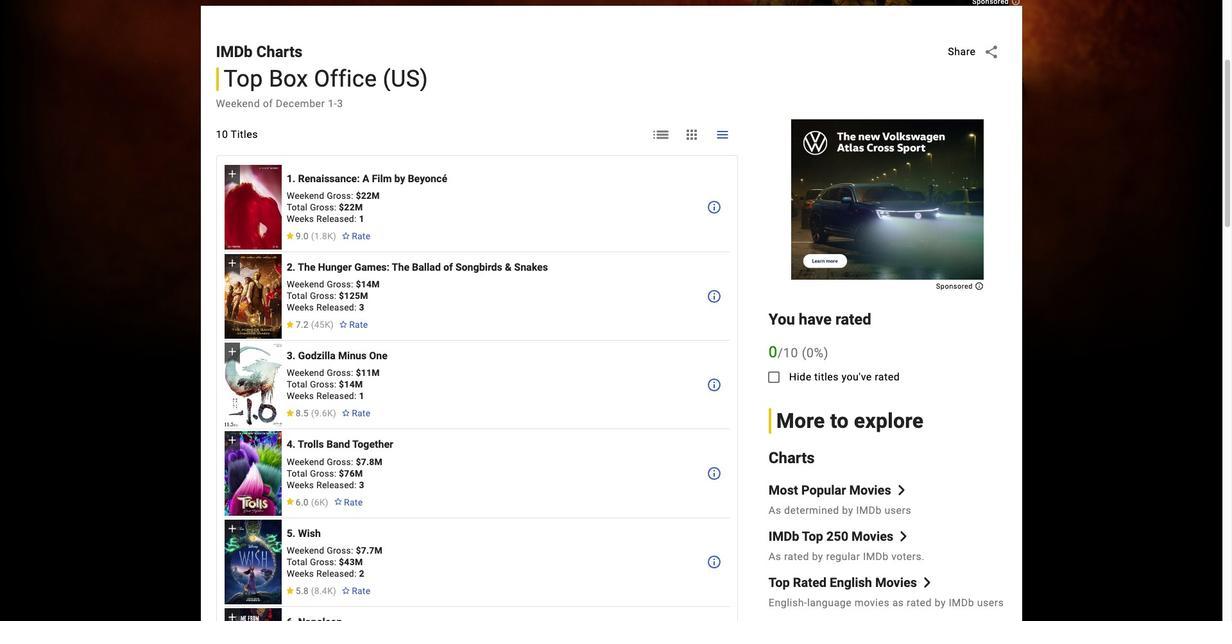 Task type: describe. For each thing, give the bounding box(es) containing it.
weekend inside 3. godzilla minus one weekend gross : $11m total gross : $14m weeks released : 1
[[287, 368, 324, 378]]

5.
[[287, 527, 296, 539]]

trolls band together (2023) image
[[224, 431, 282, 516]]

star inline image for 3. godzilla minus one
[[285, 410, 294, 417]]

imdb rating: 5.8 element
[[285, 586, 336, 596]]

0%
[[807, 345, 824, 360]]

5. wish link
[[287, 527, 321, 540]]

7.2 ( 45k )
[[296, 320, 334, 330]]

rate button for together
[[329, 491, 368, 514]]

english-
[[769, 597, 807, 609]]

1 vertical spatial $22m
[[339, 202, 363, 212]]

together
[[352, 439, 393, 451]]

as for imdb top 250 movies
[[769, 551, 781, 563]]

0
[[769, 343, 778, 361]]

top for box
[[224, 65, 263, 92]]

of inside 'top box office (us) weekend of december 1-3'
[[263, 97, 273, 110]]

0 vertical spatial movies
[[849, 483, 891, 498]]

minus
[[338, 350, 367, 362]]

8.5 ( 9.6k )
[[296, 408, 336, 419]]

released inside 1. renaissance: a film by beyoncé weekend gross : $22m total gross : $22m weeks released : 1
[[316, 214, 354, 224]]

weeks inside 4. trolls band together weekend gross : $7.8m total gross : $76m weeks released : 3
[[287, 480, 314, 490]]

&
[[505, 261, 512, 273]]

group for 2.
[[224, 254, 282, 339]]

weekend inside 4. trolls band together weekend gross : $7.8m total gross : $76m weeks released : 3
[[287, 457, 324, 467]]

box
[[269, 65, 308, 92]]

) for together
[[325, 497, 329, 507]]

3 inside 4. trolls band together weekend gross : $7.8m total gross : $76m weeks released : 3
[[359, 480, 364, 490]]

$14m inside 3. godzilla minus one weekend gross : $11m total gross : $14m weeks released : 1
[[339, 379, 363, 390]]

2
[[359, 568, 364, 579]]

chevron right inline image
[[922, 578, 933, 588]]

ballad
[[412, 261, 441, 273]]

see more information about godzilla minus one image
[[706, 377, 722, 393]]

to
[[830, 409, 849, 433]]

movies
[[855, 597, 890, 609]]

total inside 2. the hunger games: the ballad of songbirds & snakes weekend gross : $14m total gross : $125m weeks released : 3
[[287, 291, 308, 301]]

total inside 1. renaissance: a film by beyoncé weekend gross : $22m total gross : $22m weeks released : 1
[[287, 202, 308, 212]]

sponsored content section
[[791, 119, 984, 291]]

snakes
[[514, 261, 548, 273]]

0 horizontal spatial users
[[885, 505, 911, 517]]

rate for together
[[344, 497, 363, 507]]

top rated english movies
[[769, 575, 917, 591]]

as for most popular movies
[[769, 505, 781, 517]]

6.0 ( 6k )
[[296, 497, 329, 507]]

imdb rating: 8.5 element
[[285, 408, 336, 419]]

( for 2. the hunger games: the ballad of songbirds & snakes
[[311, 320, 314, 330]]

of inside 2. the hunger games: the ballad of songbirds & snakes weekend gross : $14m total gross : $125m weeks released : 3
[[443, 261, 453, 273]]

9.6k
[[314, 408, 333, 419]]

(us)
[[383, 65, 428, 92]]

sponsored
[[936, 282, 975, 291]]

english
[[830, 575, 872, 591]]

add image for 5.
[[226, 522, 238, 535]]

selected:  compact view image
[[715, 127, 730, 142]]

$7.7m
[[356, 545, 383, 556]]

weekend inside 1. renaissance: a film by beyoncé weekend gross : $22m total gross : $22m weeks released : 1
[[287, 191, 324, 201]]

film
[[372, 172, 392, 185]]

$76m
[[339, 468, 363, 478]]

songbirds
[[455, 261, 502, 273]]

band
[[326, 439, 350, 451]]

10 inside 0 / 10 ( 0% )
[[783, 345, 798, 360]]

1.8k
[[314, 231, 333, 241]]

as
[[892, 597, 904, 609]]

6.0
[[296, 497, 309, 507]]

joaquin phoenix in napoleon (2023) image
[[224, 609, 282, 621]]

8.4k
[[314, 586, 333, 596]]

weeks inside 1. renaissance: a film by beyoncé weekend gross : $22m total gross : $22m weeks released : 1
[[287, 214, 314, 224]]

detailed view image
[[653, 127, 669, 142]]

gross up $43m
[[327, 545, 351, 556]]

group for 1.
[[224, 165, 282, 250]]

) for games:
[[330, 320, 334, 330]]

by down imdb top 250 movies
[[812, 551, 823, 563]]

2. the hunger games: the ballad of songbirds & snakes weekend gross : $14m total gross : $125m weeks released : 3
[[287, 261, 548, 313]]

star border inline image for band
[[334, 498, 343, 505]]

$43m
[[339, 557, 363, 567]]

by right the as
[[935, 597, 946, 609]]

rate for film
[[352, 231, 371, 241]]

star inline image for weekend
[[285, 587, 294, 594]]

( for 5. wish
[[311, 586, 314, 596]]

gross up 1.8k
[[310, 202, 334, 212]]

$14m inside 2. the hunger games: the ballad of songbirds & snakes weekend gross : $14m total gross : $125m weeks released : 3
[[356, 279, 380, 290]]

you've
[[842, 371, 872, 383]]

share on social media image
[[983, 44, 999, 60]]

see more information about wish image
[[706, 555, 722, 570]]

imdb charts
[[216, 43, 303, 61]]

wish
[[298, 527, 321, 539]]

most popular movies link
[[769, 483, 907, 498]]

3 inside 2. the hunger games: the ballad of songbirds & snakes weekend gross : $14m total gross : $125m weeks released : 3
[[359, 302, 364, 313]]

voters.
[[891, 551, 925, 563]]

hunger
[[318, 261, 352, 273]]

regular
[[826, 551, 860, 563]]

imdb rating: 6.0 element
[[285, 497, 329, 507]]

see more information about the hunger games: the ballad of songbirds & snakes image
[[706, 289, 722, 304]]

1. renaissance: a film by beyoncé weekend gross : $22m total gross : $22m weeks released : 1
[[287, 172, 447, 224]]

( for 4. trolls band together
[[311, 497, 314, 507]]

star border inline image for games:
[[339, 321, 348, 328]]

6k
[[314, 497, 325, 507]]

3.
[[287, 350, 296, 362]]

trolls
[[298, 439, 324, 451]]

group for 4.
[[224, 431, 282, 516]]

9.0
[[296, 231, 309, 241]]

( for 3. godzilla minus one
[[311, 408, 314, 419]]

$125m
[[339, 291, 368, 301]]

grid view image
[[684, 127, 699, 142]]

) for gross
[[333, 586, 336, 596]]

you have rated
[[769, 310, 871, 328]]

4.
[[287, 439, 296, 451]]

1 inside 3. godzilla minus one weekend gross : $11m total gross : $14m weeks released : 1
[[359, 391, 364, 401]]

movies for english
[[875, 575, 917, 591]]

Hide titles you've rated checkbox
[[758, 362, 789, 392]]

add image for 1.
[[226, 168, 238, 181]]

top rated english movies link
[[769, 575, 933, 591]]

released inside 4. trolls band together weekend gross : $7.8m total gross : $76m weeks released : 3
[[316, 480, 354, 490]]

beyoncé
[[408, 172, 447, 185]]

$7.8m
[[356, 457, 383, 467]]

movies for 250
[[852, 529, 893, 544]]

rate button for film
[[336, 225, 376, 248]]

determined
[[784, 505, 839, 517]]

3. godzilla minus one link
[[287, 350, 388, 362]]

1-
[[328, 97, 337, 110]]

one
[[369, 350, 388, 362]]

5. wish weekend gross : $7.7m total gross : $43m weeks released : 2
[[287, 527, 383, 579]]

total inside 5. wish weekend gross : $7.7m total gross : $43m weeks released : 2
[[287, 557, 308, 567]]

weeks inside 2. the hunger games: the ballad of songbirds & snakes weekend gross : $14m total gross : $125m weeks released : 3
[[287, 302, 314, 313]]

0 vertical spatial $22m
[[356, 191, 380, 201]]

have
[[799, 310, 832, 328]]

8.5
[[296, 408, 309, 419]]

see more information about renaissance: a film by beyoncé image
[[706, 200, 722, 215]]

renaissance:
[[298, 172, 360, 185]]

add image for 2.
[[226, 256, 238, 269]]

1 horizontal spatial users
[[977, 597, 1004, 609]]

gross left the $76m
[[310, 468, 334, 478]]

a
[[362, 172, 369, 185]]

2. the hunger games: the ballad of songbirds & snakes link
[[287, 261, 548, 273]]

rate button for games:
[[334, 313, 373, 336]]

chevron right inline image for imdb top 250 movies
[[899, 532, 909, 542]]



Task type: vqa. For each thing, say whether or not it's contained in the screenshot.


Task type: locate. For each thing, give the bounding box(es) containing it.
) up the band
[[333, 408, 336, 419]]

( inside 0 / 10 ( 0% )
[[802, 345, 807, 360]]

gross up 45k on the left of page
[[310, 291, 334, 301]]

star inline image for 1. renaissance: a film by beyoncé
[[285, 232, 294, 239]]

star inline image for 2. the hunger games: the ballad of songbirds & snakes
[[285, 321, 294, 328]]

2 vertical spatial star border inline image
[[334, 498, 343, 505]]

10 left titles
[[216, 128, 228, 140]]

2 vertical spatial 3
[[359, 480, 364, 490]]

group down alan tudyk, chris pine, and ariana debose in wish (2023) image
[[224, 609, 282, 621]]

explore
[[854, 409, 924, 433]]

$11m
[[356, 368, 380, 378]]

10 titles
[[216, 128, 258, 140]]

0 vertical spatial star inline image
[[285, 498, 294, 505]]

rate button down the 2 at the bottom left of page
[[336, 579, 376, 602]]

godzilla minus one (2023) image
[[224, 343, 282, 427]]

rated
[[793, 575, 827, 591]]

weeks inside 3. godzilla minus one weekend gross : $11m total gross : $14m weeks released : 1
[[287, 391, 314, 401]]

as determined by imdb users
[[769, 505, 911, 517]]

beyoncé in renaissance: a film by beyoncé (2023) image
[[224, 165, 282, 250]]

1 inside 1. renaissance: a film by beyoncé weekend gross : $22m total gross : $22m weeks released : 1
[[359, 214, 364, 224]]

weeks up the "7.2" on the bottom of page
[[287, 302, 314, 313]]

total down 3.
[[287, 379, 308, 390]]

3 star inline image from the top
[[285, 410, 294, 417]]

chevron right inline image
[[896, 485, 907, 496], [899, 532, 909, 542]]

1
[[359, 214, 364, 224], [359, 391, 364, 401]]

10 right 0
[[783, 345, 798, 360]]

$14m down $11m
[[339, 379, 363, 390]]

charts
[[256, 43, 303, 61], [769, 449, 815, 467]]

4 add image from the top
[[226, 522, 238, 535]]

gross down hunger
[[327, 279, 351, 290]]

/
[[778, 345, 783, 360]]

gross down renaissance:
[[327, 191, 351, 201]]

) for film
[[333, 231, 336, 241]]

weekend
[[216, 97, 260, 110], [287, 191, 324, 201], [287, 279, 324, 290], [287, 368, 324, 378], [287, 457, 324, 467], [287, 545, 324, 556]]

imdb top 250 movies
[[769, 529, 893, 544]]

group left 4.
[[224, 431, 282, 516]]

english-language movies as rated by imdb users
[[769, 597, 1004, 609]]

star inline image
[[285, 498, 294, 505], [285, 587, 294, 594]]

5 weeks from the top
[[287, 568, 314, 579]]

top for rated
[[769, 575, 790, 591]]

1 vertical spatial 10
[[783, 345, 798, 360]]

1 vertical spatial charts
[[769, 449, 815, 467]]

released down $43m
[[316, 568, 354, 579]]

( right /
[[802, 345, 807, 360]]

games:
[[354, 261, 390, 273]]

$14m down games:
[[356, 279, 380, 290]]

star inline image inside imdb rating: 8.5 element
[[285, 410, 294, 417]]

1 horizontal spatial top
[[769, 575, 790, 591]]

$14m
[[356, 279, 380, 290], [339, 379, 363, 390]]

5.8 ( 8.4k )
[[296, 586, 336, 596]]

star inline image
[[285, 232, 294, 239], [285, 321, 294, 328], [285, 410, 294, 417]]

group left 3.
[[224, 343, 282, 427]]

add image
[[226, 168, 238, 181], [226, 256, 238, 269], [226, 434, 238, 447], [226, 522, 238, 535], [226, 611, 238, 621]]

0 vertical spatial 1
[[359, 214, 364, 224]]

hide
[[789, 371, 812, 383]]

star inline image left 8.5
[[285, 410, 294, 417]]

gross
[[327, 191, 351, 201], [310, 202, 334, 212], [327, 279, 351, 290], [310, 291, 334, 301], [327, 368, 351, 378], [310, 379, 334, 390], [327, 457, 351, 467], [310, 468, 334, 478], [327, 545, 351, 556], [310, 557, 334, 567]]

1 the from the left
[[298, 261, 315, 273]]

0 horizontal spatial 10
[[216, 128, 228, 140]]

2 released from the top
[[316, 302, 354, 313]]

0 horizontal spatial top
[[224, 65, 263, 92]]

1 vertical spatial star inline image
[[285, 587, 294, 594]]

weekend up 10 titles
[[216, 97, 260, 110]]

4 group from the top
[[224, 431, 282, 516]]

group for 5.
[[224, 520, 282, 605]]

1 star inline image from the top
[[285, 232, 294, 239]]

rate up together
[[352, 408, 371, 419]]

2 total from the top
[[287, 291, 308, 301]]

weekend down 5. wish link
[[287, 545, 324, 556]]

most popular movies
[[769, 483, 891, 498]]

rate button right 1.8k
[[336, 225, 376, 248]]

2 add image from the top
[[226, 256, 238, 269]]

star border inline image right 8.4k
[[341, 587, 350, 594]]

total inside 3. godzilla minus one weekend gross : $11m total gross : $14m weeks released : 1
[[287, 379, 308, 390]]

1 group from the top
[[224, 165, 282, 250]]

movies
[[849, 483, 891, 498], [852, 529, 893, 544], [875, 575, 917, 591]]

checkbox unchecked image
[[766, 370, 782, 385]]

5.8
[[296, 586, 309, 596]]

add image down alan tudyk, chris pine, and ariana debose in wish (2023) image
[[226, 611, 238, 621]]

top left 250
[[802, 529, 823, 544]]

star inline image inside imdb rating: 7.2 element
[[285, 321, 294, 328]]

2 vertical spatial star inline image
[[285, 410, 294, 417]]

1 1 from the top
[[359, 214, 364, 224]]

star border inline image for gross
[[341, 587, 350, 594]]

) right '5.8'
[[333, 586, 336, 596]]

rate button down $125m
[[334, 313, 373, 336]]

star inline image inside imdb rating: 5.8 element
[[285, 587, 294, 594]]

the right 2.
[[298, 261, 315, 273]]

0 horizontal spatial the
[[298, 261, 315, 273]]

6 group from the top
[[224, 609, 282, 621]]

total down 5.
[[287, 557, 308, 567]]

weekend inside 'top box office (us) weekend of december 1-3'
[[216, 97, 260, 110]]

) for one
[[333, 408, 336, 419]]

weekend down 2.
[[287, 279, 324, 290]]

total down 2.
[[287, 291, 308, 301]]

1 star inline image from the top
[[285, 498, 294, 505]]

group left 2.
[[224, 254, 282, 339]]

5 total from the top
[[287, 557, 308, 567]]

as down 'most'
[[769, 505, 781, 517]]

1 down $11m
[[359, 391, 364, 401]]

$22m down a
[[339, 202, 363, 212]]

released down the $76m
[[316, 480, 354, 490]]

star border inline image right 6k
[[334, 498, 343, 505]]

as rated by regular imdb voters.
[[769, 551, 925, 563]]

weekend down 1.
[[287, 191, 324, 201]]

1.
[[287, 172, 296, 185]]

1 vertical spatial as
[[769, 551, 781, 563]]

2 vertical spatial top
[[769, 575, 790, 591]]

4 weeks from the top
[[287, 480, 314, 490]]

add image down godzilla minus one (2023) image
[[226, 434, 238, 447]]

rate down the 2 at the bottom left of page
[[352, 586, 371, 596]]

rated right the as
[[907, 597, 932, 609]]

rated up rated
[[784, 551, 809, 563]]

3 inside 'top box office (us) weekend of december 1-3'
[[337, 97, 343, 110]]

250
[[826, 529, 848, 544]]

) right 6.0
[[325, 497, 329, 507]]

total down 1.
[[287, 202, 308, 212]]

users
[[885, 505, 911, 517], [977, 597, 1004, 609]]

3 released from the top
[[316, 391, 354, 401]]

1 horizontal spatial of
[[443, 261, 453, 273]]

2 vertical spatial movies
[[875, 575, 917, 591]]

2 the from the left
[[392, 261, 409, 273]]

released
[[316, 214, 354, 224], [316, 302, 354, 313], [316, 391, 354, 401], [316, 480, 354, 490], [316, 568, 354, 579]]

total inside 4. trolls band together weekend gross : $7.8m total gross : $76m weeks released : 3
[[287, 468, 308, 478]]

3 weeks from the top
[[287, 391, 314, 401]]

by inside 1. renaissance: a film by beyoncé weekend gross : $22m total gross : $22m weeks released : 1
[[394, 172, 405, 185]]

star inline image left 6.0
[[285, 498, 294, 505]]

titles
[[814, 371, 839, 383]]

( right '5.8'
[[311, 586, 314, 596]]

top inside 'top box office (us) weekend of december 1-3'
[[224, 65, 263, 92]]

3
[[337, 97, 343, 110], [359, 302, 364, 313], [359, 480, 364, 490]]

1 horizontal spatial the
[[392, 261, 409, 273]]

0 vertical spatial chevron right inline image
[[896, 485, 907, 496]]

top up english-
[[769, 575, 790, 591]]

more to explore
[[776, 409, 924, 433]]

0 horizontal spatial of
[[263, 97, 273, 110]]

of
[[263, 97, 273, 110], [443, 261, 453, 273]]

4 total from the top
[[287, 468, 308, 478]]

2 horizontal spatial top
[[802, 529, 823, 544]]

) right the "7.2" on the bottom of page
[[330, 320, 334, 330]]

( right 8.5
[[311, 408, 314, 419]]

0 vertical spatial star border inline image
[[341, 232, 350, 239]]

1 vertical spatial star border inline image
[[341, 587, 350, 594]]

7.2
[[296, 320, 309, 330]]

rate down $125m
[[349, 320, 368, 330]]

jason schwartzman, viola davis, peter dinklage, rachel zegler, josh andrés rivera, tom blyth, and hunter schafer in the hunger games: the ballad of songbirds & snakes (2023) image
[[224, 254, 282, 339]]

weeks up '5.8'
[[287, 568, 314, 579]]

2 group from the top
[[224, 254, 282, 339]]

0 vertical spatial users
[[885, 505, 911, 517]]

weeks up 8.5
[[287, 391, 314, 401]]

3 total from the top
[[287, 379, 308, 390]]

( right 6.0
[[311, 497, 314, 507]]

3. godzilla minus one weekend gross : $11m total gross : $14m weeks released : 1
[[287, 350, 388, 401]]

office
[[314, 65, 377, 92]]

1 vertical spatial of
[[443, 261, 453, 273]]

imdb rating: 9.0 element
[[285, 231, 336, 241]]

1 vertical spatial star border inline image
[[341, 410, 350, 417]]

hide titles you've rated
[[789, 371, 900, 383]]

3 down $125m
[[359, 302, 364, 313]]

by down most popular movies link
[[842, 505, 853, 517]]

imdb rating: 7.2 element
[[285, 320, 334, 330]]

gross left $43m
[[310, 557, 334, 567]]

1 vertical spatial users
[[977, 597, 1004, 609]]

2 weeks from the top
[[287, 302, 314, 313]]

group
[[224, 165, 282, 250], [224, 254, 282, 339], [224, 343, 282, 427], [224, 431, 282, 516], [224, 520, 282, 605], [224, 609, 282, 621]]

rated right "you've"
[[875, 371, 900, 383]]

1 horizontal spatial 10
[[783, 345, 798, 360]]

:
[[351, 191, 353, 201], [334, 202, 337, 212], [354, 214, 357, 224], [351, 279, 353, 290], [334, 291, 337, 301], [354, 302, 357, 313], [351, 368, 353, 378], [334, 379, 337, 390], [354, 391, 357, 401], [351, 457, 353, 467], [334, 468, 337, 478], [354, 480, 357, 490], [351, 545, 353, 556], [334, 557, 337, 567], [354, 568, 357, 579]]

5 released from the top
[[316, 568, 354, 579]]

) inside 0 / 10 ( 0% )
[[824, 345, 829, 360]]

more
[[776, 409, 825, 433]]

by
[[394, 172, 405, 185], [842, 505, 853, 517], [812, 551, 823, 563], [935, 597, 946, 609]]

titles
[[231, 128, 258, 140]]

rate button right 6k
[[329, 491, 368, 514]]

5 group from the top
[[224, 520, 282, 605]]

rate for one
[[352, 408, 371, 419]]

) up titles
[[824, 345, 829, 360]]

star inline image inside 'imdb rating: 9.0' element
[[285, 232, 294, 239]]

4 released from the top
[[316, 480, 354, 490]]

top
[[224, 65, 263, 92], [802, 529, 823, 544], [769, 575, 790, 591]]

movies up the as rated by regular imdb voters.
[[852, 529, 893, 544]]

rate for games:
[[349, 320, 368, 330]]

released inside 3. godzilla minus one weekend gross : $11m total gross : $14m weeks released : 1
[[316, 391, 354, 401]]

top box office (us) weekend of december 1-3
[[216, 65, 428, 110]]

weeks up 6.0
[[287, 480, 314, 490]]

1 weeks from the top
[[287, 214, 314, 224]]

chevron right inline image for most popular movies
[[896, 485, 907, 496]]

0 vertical spatial 3
[[337, 97, 343, 110]]

weeks inside 5. wish weekend gross : $7.7m total gross : $43m weeks released : 2
[[287, 568, 314, 579]]

popular
[[801, 483, 846, 498]]

0 vertical spatial star inline image
[[285, 232, 294, 239]]

star inline image left '9.0'
[[285, 232, 294, 239]]

0 vertical spatial $14m
[[356, 279, 380, 290]]

imdb
[[216, 43, 253, 61], [856, 505, 882, 517], [769, 529, 799, 544], [863, 551, 889, 563], [949, 597, 974, 609]]

add image down beyoncé in renaissance: a film by beyoncé (2023) image
[[226, 256, 238, 269]]

0 vertical spatial as
[[769, 505, 781, 517]]

weekend down trolls on the left bottom of page
[[287, 457, 324, 467]]

star inline image inside imdb rating: 6.0 element
[[285, 498, 294, 505]]

star border inline image
[[339, 321, 348, 328], [341, 587, 350, 594]]

0 vertical spatial of
[[263, 97, 273, 110]]

imdb top 250 movies link
[[769, 529, 909, 544]]

the
[[298, 261, 315, 273], [392, 261, 409, 273]]

see more information about trolls band together image
[[706, 466, 722, 481]]

0 vertical spatial top
[[224, 65, 263, 92]]

) up hunger
[[333, 231, 336, 241]]

3 group from the top
[[224, 343, 282, 427]]

$22m down 1. renaissance: a film by beyoncé link
[[356, 191, 380, 201]]

alan tudyk, chris pine, and ariana debose in wish (2023) image
[[224, 520, 282, 605]]

weekend inside 2. the hunger games: the ballad of songbirds & snakes weekend gross : $14m total gross : $125m weeks released : 3
[[287, 279, 324, 290]]

rate button for one
[[336, 402, 376, 425]]

2 star inline image from the top
[[285, 321, 294, 328]]

1 as from the top
[[769, 505, 781, 517]]

0 / 10 ( 0% )
[[769, 343, 829, 361]]

2 star inline image from the top
[[285, 587, 294, 594]]

star border inline image for minus
[[341, 410, 350, 417]]

4. trolls band together link
[[287, 439, 393, 451]]

language
[[807, 597, 852, 609]]

you
[[769, 310, 795, 328]]

3 add image from the top
[[226, 434, 238, 447]]

star inline image left the "7.2" on the bottom of page
[[285, 321, 294, 328]]

the left ballad at the left top of page
[[392, 261, 409, 273]]

as
[[769, 505, 781, 517], [769, 551, 781, 563]]

( for 1. renaissance: a film by beyoncé
[[311, 231, 314, 241]]

1 vertical spatial top
[[802, 529, 823, 544]]

star border inline image for a
[[341, 232, 350, 239]]

total down 4.
[[287, 468, 308, 478]]

top down imdb charts
[[224, 65, 263, 92]]

0 vertical spatial charts
[[256, 43, 303, 61]]

share
[[948, 46, 976, 58]]

0 horizontal spatial charts
[[256, 43, 303, 61]]

add image for 4.
[[226, 434, 238, 447]]

( right '9.0'
[[311, 231, 314, 241]]

weekend down 'godzilla'
[[287, 368, 324, 378]]

group for 3.
[[224, 343, 282, 427]]

1 vertical spatial movies
[[852, 529, 893, 544]]

4. trolls band together weekend gross : $7.8m total gross : $76m weeks released : 3
[[287, 439, 393, 490]]

gross up the $76m
[[327, 457, 351, 467]]

)
[[333, 231, 336, 241], [330, 320, 334, 330], [824, 345, 829, 360], [333, 408, 336, 419], [325, 497, 329, 507], [333, 586, 336, 596]]

0 vertical spatial 10
[[216, 128, 228, 140]]

star border inline image
[[341, 232, 350, 239], [341, 410, 350, 417], [334, 498, 343, 505]]

star border inline image right 1.8k
[[341, 232, 350, 239]]

1 horizontal spatial charts
[[769, 449, 815, 467]]

1 total from the top
[[287, 202, 308, 212]]

1 vertical spatial star inline image
[[285, 321, 294, 328]]

1 vertical spatial 3
[[359, 302, 364, 313]]

released inside 2. the hunger games: the ballad of songbirds & snakes weekend gross : $14m total gross : $125m weeks released : 3
[[316, 302, 354, 313]]

rated right have
[[835, 310, 871, 328]]

chevron right inline image inside imdb top 250 movies link
[[899, 532, 909, 542]]

rate down the $76m
[[344, 497, 363, 507]]

1. renaissance: a film by beyoncé link
[[287, 172, 447, 185]]

movies up as determined by imdb users
[[849, 483, 891, 498]]

rate for gross
[[352, 586, 371, 596]]

most
[[769, 483, 798, 498]]

of right ballad at the left top of page
[[443, 261, 453, 273]]

9.0 ( 1.8k )
[[296, 231, 336, 241]]

weeks
[[287, 214, 314, 224], [287, 302, 314, 313], [287, 391, 314, 401], [287, 480, 314, 490], [287, 568, 314, 579]]

2 as from the top
[[769, 551, 781, 563]]

star border inline image right 45k on the left of page
[[339, 321, 348, 328]]

3 down the $76m
[[359, 480, 364, 490]]

total
[[287, 202, 308, 212], [287, 291, 308, 301], [287, 379, 308, 390], [287, 468, 308, 478], [287, 557, 308, 567]]

rate up games:
[[352, 231, 371, 241]]

as up english-
[[769, 551, 781, 563]]

1 add image from the top
[[226, 168, 238, 181]]

group left 5.
[[224, 520, 282, 605]]

weekend inside 5. wish weekend gross : $7.7m total gross : $43m weeks released : 2
[[287, 545, 324, 556]]

5 add image from the top
[[226, 611, 238, 621]]

1 released from the top
[[316, 214, 354, 224]]

released down $125m
[[316, 302, 354, 313]]

charts up box
[[256, 43, 303, 61]]

star inline image for band
[[285, 498, 294, 505]]

by right film
[[394, 172, 405, 185]]

1 vertical spatial 1
[[359, 391, 364, 401]]

10
[[216, 128, 228, 140], [783, 345, 798, 360]]

gross up 9.6k
[[310, 379, 334, 390]]

1 vertical spatial $14m
[[339, 379, 363, 390]]

0 vertical spatial star border inline image
[[339, 321, 348, 328]]

45k
[[314, 320, 330, 330]]

group left 1.
[[224, 165, 282, 250]]

gross down 3. godzilla minus one link
[[327, 368, 351, 378]]

released inside 5. wish weekend gross : $7.7m total gross : $43m weeks released : 2
[[316, 568, 354, 579]]

weeks up '9.0'
[[287, 214, 314, 224]]

chevron right inline image inside most popular movies link
[[896, 485, 907, 496]]

1 down a
[[359, 214, 364, 224]]

add image down trolls band together (2023) image at bottom
[[226, 522, 238, 535]]

1 vertical spatial chevron right inline image
[[899, 532, 909, 542]]

released up 1.8k
[[316, 214, 354, 224]]

add image
[[226, 345, 238, 358]]

rate button for gross
[[336, 579, 376, 602]]

2.
[[287, 261, 296, 273]]

december
[[276, 97, 325, 110]]

godzilla
[[298, 350, 336, 362]]

add image down 10 titles
[[226, 168, 238, 181]]

3 down office
[[337, 97, 343, 110]]

( right the "7.2" on the bottom of page
[[311, 320, 314, 330]]

2 1 from the top
[[359, 391, 364, 401]]



